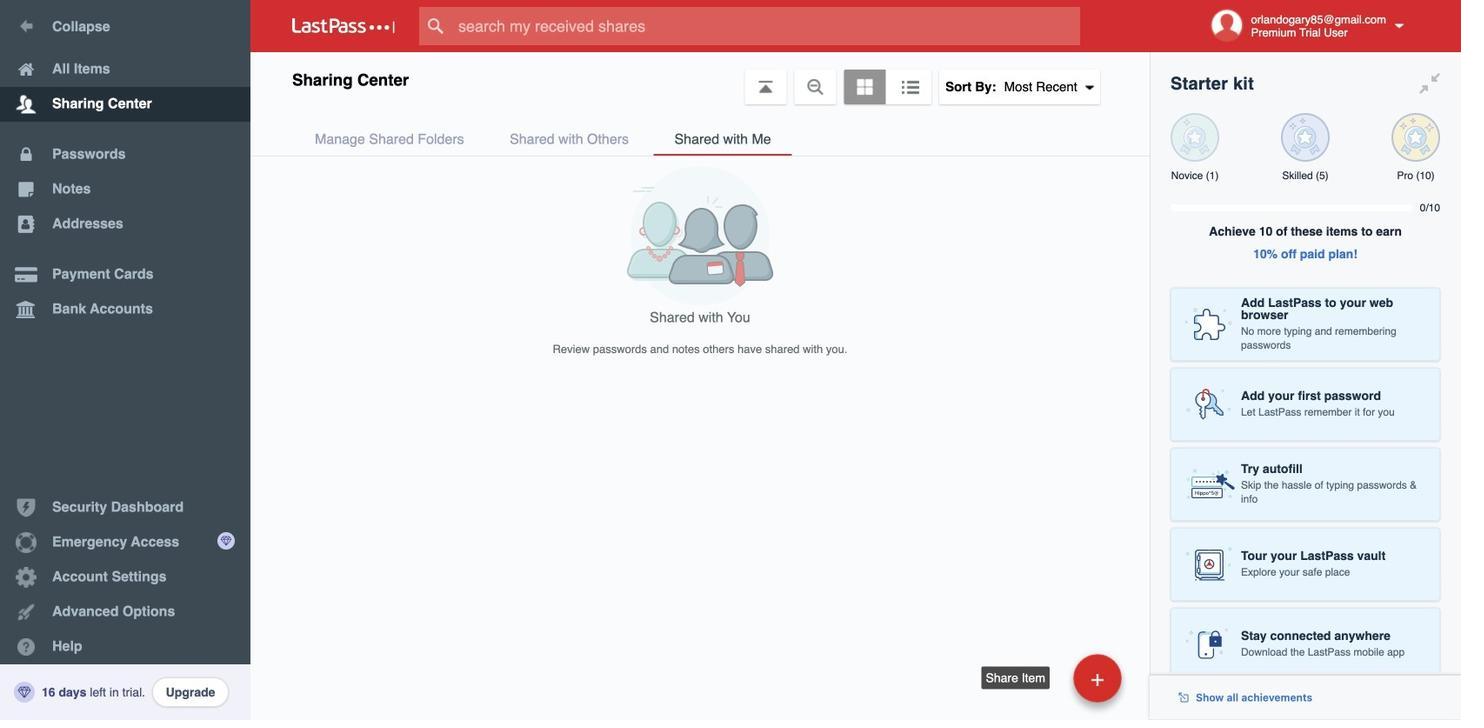 Task type: locate. For each thing, give the bounding box(es) containing it.
Search search field
[[419, 7, 1114, 45]]

vault options navigation
[[251, 52, 1150, 104]]

main navigation navigation
[[0, 0, 251, 720]]



Task type: describe. For each thing, give the bounding box(es) containing it.
search my received shares text field
[[419, 7, 1114, 45]]

new item navigation
[[982, 649, 1133, 720]]

lastpass image
[[292, 18, 395, 34]]



Task type: vqa. For each thing, say whether or not it's contained in the screenshot.
new item navigation
yes



